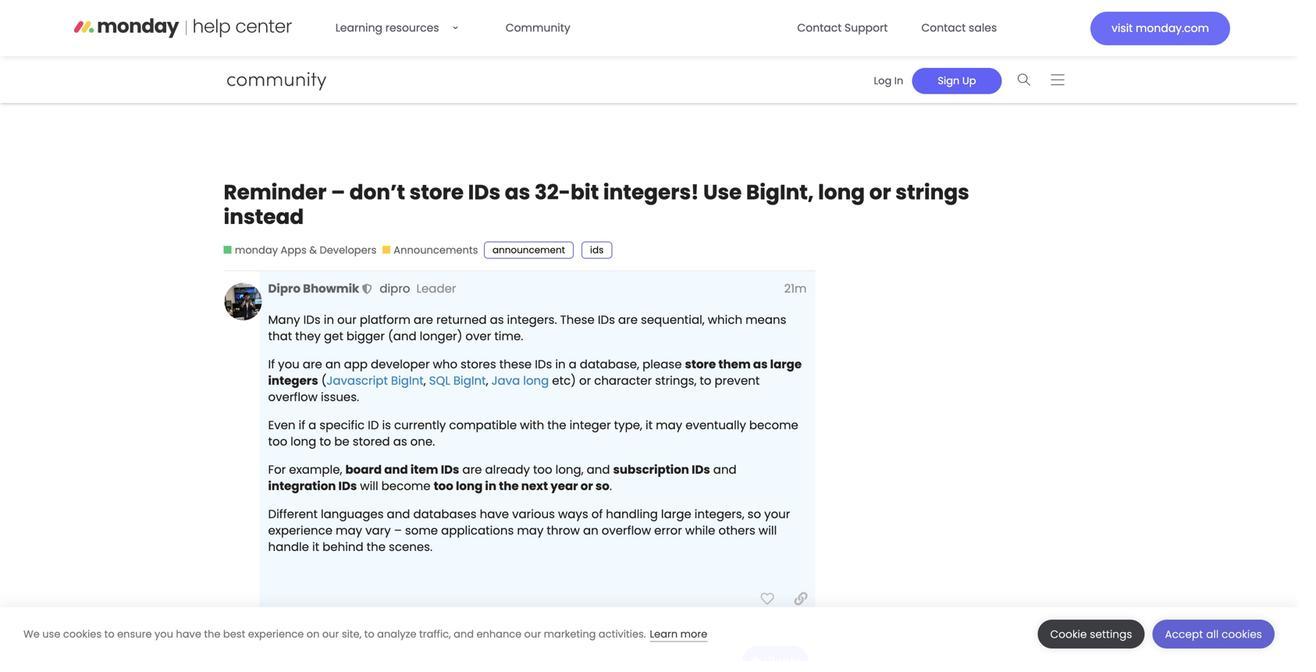 Task type: vqa. For each thing, say whether or not it's contained in the screenshot.
the bottommost "demo"
no



Task type: locate. For each thing, give the bounding box(es) containing it.
may right type,
[[656, 417, 683, 434]]

throw
[[547, 522, 580, 539]]

1 bigint from the left
[[391, 372, 424, 389]]

as right is
[[393, 433, 407, 450]]

1 vertical spatial you
[[155, 627, 173, 641]]

character
[[594, 372, 652, 389]]

– right vary
[[394, 522, 402, 539]]

0 horizontal spatial will
[[360, 478, 378, 495]]

0 horizontal spatial cookies
[[63, 627, 102, 641]]

stored
[[353, 433, 390, 450]]

that
[[268, 328, 292, 345]]

are left sequential,
[[618, 311, 638, 328]]

item
[[411, 461, 438, 478]]

in
[[895, 74, 904, 88]]

too left long,
[[533, 461, 553, 478]]

while
[[686, 522, 716, 539]]

use
[[42, 627, 60, 641]]

experience down integration
[[268, 522, 333, 539]]

– left don't
[[331, 178, 345, 207]]

21m link
[[784, 280, 807, 297]]

as left 32- on the top left
[[505, 178, 530, 207]]

for
[[268, 461, 286, 478]]

0 horizontal spatial contact
[[798, 20, 842, 36]]

as inside many ids in our platform are returned as integers. these ids are sequential, which means that they get bigger (and longer) over time.
[[490, 311, 504, 328]]

cookies right all
[[1222, 627, 1263, 642]]

the inside even if a specific id is currently compatible with the integer type, it may eventually become too long to be stored as one.
[[548, 417, 567, 434]]

32-
[[535, 178, 571, 207]]

1 vertical spatial experience
[[248, 627, 304, 641]]

contact support link
[[788, 12, 898, 44]]

so up of
[[596, 478, 610, 495]]

handle
[[268, 539, 309, 556]]

as inside even if a specific id is currently compatible with the integer type, it may eventually become too long to be stored as one.
[[393, 433, 407, 450]]

like this post image
[[761, 592, 774, 606]]

so left your
[[748, 506, 761, 523]]

and up scenes.
[[387, 506, 410, 523]]

reminder – don't store ids as 32-bit integers! use bigint, long or strings instead link
[[224, 178, 970, 231]]

you right if
[[278, 356, 300, 373]]

will right others
[[759, 522, 777, 539]]

become up "some"
[[382, 478, 431, 495]]

0 horizontal spatial become
[[382, 478, 431, 495]]

0 horizontal spatial in
[[324, 311, 334, 328]]

bigint left sql
[[391, 372, 424, 389]]

0 horizontal spatial bigint
[[391, 372, 424, 389]]

become
[[750, 417, 799, 434], [382, 478, 431, 495]]

contact
[[798, 20, 842, 36], [922, 20, 966, 36]]

are inside for example, board and item ids are already too long, and subscription ids and integration ids will become too long in the next year or so .
[[463, 461, 482, 478]]

contact left 'support'
[[798, 20, 842, 36]]

contact sales link
[[912, 12, 1007, 44]]

be
[[334, 433, 350, 450]]

1 vertical spatial so
[[748, 506, 761, 523]]

scenes.
[[389, 539, 433, 556]]

long up the databases
[[456, 478, 483, 495]]

1 contact from the left
[[798, 20, 842, 36]]

0 vertical spatial so
[[596, 478, 610, 495]]

as
[[505, 178, 530, 207], [490, 311, 504, 328], [753, 356, 768, 373], [393, 433, 407, 450]]

search image
[[1018, 74, 1032, 86]]

0 vertical spatial a
[[569, 356, 577, 373]]

or inside 'etc) or character strings, to prevent overflow issues.'
[[579, 372, 591, 389]]

monday apps & developers
[[235, 243, 377, 257]]

1 horizontal spatial so
[[748, 506, 761, 523]]

contact support
[[798, 20, 888, 36]]

0 horizontal spatial it
[[312, 539, 319, 556]]

1 cookies from the left
[[63, 627, 102, 641]]

1 horizontal spatial in
[[485, 478, 497, 495]]

a left database,
[[569, 356, 577, 373]]

or
[[870, 178, 892, 207], [579, 372, 591, 389], [581, 478, 593, 495]]

reminder – don't store ids as 32-bit integers! use bigint, long or strings instead
[[224, 178, 970, 231]]

1 vertical spatial become
[[382, 478, 431, 495]]

your
[[765, 506, 791, 523]]

become inside even if a specific id is currently compatible with the integer type, it may eventually become too long to be stored as one.
[[750, 417, 799, 434]]

0 horizontal spatial so
[[596, 478, 610, 495]]

, left java
[[486, 372, 488, 389]]

1 horizontal spatial –
[[394, 522, 402, 539]]

0 vertical spatial or
[[870, 178, 892, 207]]

–
[[331, 178, 345, 207], [394, 522, 402, 539]]

ids right the these
[[598, 311, 615, 328]]

ensure
[[117, 627, 152, 641]]

so inside for example, board and item ids are already too long, and subscription ids and integration ids will become too long in the next year or so .
[[596, 478, 610, 495]]

bigint
[[391, 372, 424, 389], [454, 372, 486, 389]]

this user is a moderator image
[[362, 284, 372, 294]]

0 vertical spatial large
[[770, 356, 802, 373]]

dipro leader
[[380, 280, 456, 297]]

2 horizontal spatial may
[[656, 417, 683, 434]]

our right on on the left bottom of the page
[[322, 627, 339, 641]]

who
[[433, 356, 458, 373]]

id
[[368, 417, 379, 434]]

as left integers.
[[490, 311, 504, 328]]

1 , from the left
[[424, 372, 426, 389]]

0 horizontal spatial too
[[268, 433, 287, 450]]

etc)
[[552, 372, 576, 389]]

experience left on on the left bottom of the page
[[248, 627, 304, 641]]

0 vertical spatial store
[[410, 178, 464, 207]]

and up integers,
[[714, 461, 737, 478]]

1 horizontal spatial overflow
[[602, 522, 651, 539]]

eventually
[[686, 417, 746, 434]]

announcement link
[[484, 242, 574, 259]]

sql
[[429, 372, 450, 389]]

1 vertical spatial overflow
[[602, 522, 651, 539]]

1 horizontal spatial will
[[759, 522, 777, 539]]

to right site,
[[364, 627, 375, 641]]

0 vertical spatial will
[[360, 478, 378, 495]]

1 horizontal spatial it
[[646, 417, 653, 434]]

as right them
[[753, 356, 768, 373]]

dipro
[[380, 280, 410, 297]]

integers!
[[603, 178, 699, 207]]

activities.
[[599, 627, 646, 641]]

have left best
[[176, 627, 201, 641]]

or inside reminder – don't store ids as 32-bit integers! use bigint, long or strings instead
[[870, 178, 892, 207]]

long inside reminder – don't store ids as 32-bit integers! use bigint, long or strings instead
[[818, 178, 865, 207]]

experience inside 'different languages and databases have various ways of handling large integers, so your experience may vary – some applications may throw an overflow error while others will handle it behind the scenes.'
[[268, 522, 333, 539]]

navigation
[[860, 63, 1075, 96]]

may left vary
[[336, 522, 362, 539]]

contact left the sales
[[922, 20, 966, 36]]

and right traffic,
[[454, 627, 474, 641]]

we use cookies to ensure you have the best experience on our site, to analyze traffic, and enhance our marketing activities. learn more
[[23, 627, 708, 641]]

1 horizontal spatial an
[[583, 522, 599, 539]]

you
[[278, 356, 300, 373], [155, 627, 173, 641]]

1 horizontal spatial bigint
[[454, 372, 486, 389]]

1 horizontal spatial store
[[685, 356, 716, 373]]

monday apps & developers link
[[224, 243, 377, 258]]

0 horizontal spatial –
[[331, 178, 345, 207]]

sign up button
[[912, 68, 1002, 94]]

store up announcements
[[410, 178, 464, 207]]

specific
[[320, 417, 365, 434]]

0 horizontal spatial overflow
[[268, 389, 318, 406]]

best
[[223, 627, 245, 641]]

– inside reminder – don't store ids as 32-bit integers! use bigint, long or strings instead
[[331, 178, 345, 207]]

1 vertical spatial have
[[176, 627, 201, 641]]

will up languages
[[360, 478, 378, 495]]

1 horizontal spatial a
[[569, 356, 577, 373]]

or right the year
[[581, 478, 593, 495]]

ids right item
[[441, 461, 459, 478]]

contact inside "link"
[[922, 20, 966, 36]]

overflow
[[268, 389, 318, 406], [602, 522, 651, 539]]

heading
[[260, 280, 816, 300]]

1 vertical spatial store
[[685, 356, 716, 373]]

2 vertical spatial in
[[485, 478, 497, 495]]

in inside many ids in our platform are returned as integers. these ids are sequential, which means that they get bigger (and longer) over time.
[[324, 311, 334, 328]]

0 vertical spatial overflow
[[268, 389, 318, 406]]

will
[[360, 478, 378, 495], [759, 522, 777, 539]]

learning resources
[[336, 20, 439, 36]]

in
[[324, 311, 334, 328], [555, 356, 566, 373], [485, 478, 497, 495]]

prevent
[[715, 372, 760, 389]]

which
[[708, 311, 743, 328]]

2 contact from the left
[[922, 20, 966, 36]]

an left app
[[325, 356, 341, 373]]

it right 'handle'
[[312, 539, 319, 556]]

community
[[506, 20, 571, 36]]

dialog containing cookie settings
[[0, 608, 1299, 661]]

1 vertical spatial an
[[583, 522, 599, 539]]

0 horizontal spatial large
[[661, 506, 692, 523]]

it right type,
[[646, 417, 653, 434]]

1 horizontal spatial you
[[278, 356, 300, 373]]

cookies for use
[[63, 627, 102, 641]]

announcement
[[493, 244, 565, 257]]

are left already
[[463, 461, 482, 478]]

cookies right the use
[[63, 627, 102, 641]]

2 vertical spatial or
[[581, 478, 593, 495]]

1 vertical spatial a
[[309, 417, 316, 434]]

may left throw
[[517, 522, 544, 539]]

1 horizontal spatial ,
[[486, 372, 488, 389]]

cookies inside button
[[1222, 627, 1263, 642]]

0 horizontal spatial store
[[410, 178, 464, 207]]

ids
[[468, 178, 501, 207], [303, 311, 321, 328], [598, 311, 615, 328], [535, 356, 552, 373], [441, 461, 459, 478], [692, 461, 710, 478], [339, 478, 357, 495]]

ways
[[558, 506, 589, 523]]

to left be
[[320, 433, 331, 450]]

1 vertical spatial will
[[759, 522, 777, 539]]

large down means
[[770, 356, 802, 373]]

heading containing dipro bhowmik
[[260, 280, 816, 300]]

0 vertical spatial become
[[750, 417, 799, 434]]

2 cookies from the left
[[1222, 627, 1263, 642]]

longer)
[[420, 328, 463, 345]]

bigint,
[[746, 178, 814, 207]]

overflow left error
[[602, 522, 651, 539]]

an right throw
[[583, 522, 599, 539]]

, left sql
[[424, 372, 426, 389]]

in right the they
[[324, 311, 334, 328]]

store left them
[[685, 356, 716, 373]]

or left strings
[[870, 178, 892, 207]]

(and
[[388, 328, 417, 345]]

to left ensure
[[104, 627, 115, 641]]

long right bigint,
[[818, 178, 865, 207]]

long
[[818, 178, 865, 207], [523, 372, 549, 389], [291, 433, 316, 450], [456, 478, 483, 495]]

large left integers,
[[661, 506, 692, 523]]

support
[[845, 20, 888, 36]]

0 vertical spatial have
[[480, 506, 509, 523]]

many ids in our platform are returned as integers. these ids are sequential, which means that they get bigger (and longer) over time.
[[268, 311, 787, 345]]

experience inside dialog
[[248, 627, 304, 641]]

0 horizontal spatial ,
[[424, 372, 426, 389]]

store them as large integers
[[268, 356, 802, 389]]

various
[[512, 506, 555, 523]]

ids down eventually
[[692, 461, 710, 478]]

our down the bhowmik
[[337, 311, 357, 328]]

have down for example, board and item ids are already too long, and subscription ids and integration ids will become too long in the next year or so . at the bottom of page
[[480, 506, 509, 523]]

in right java long link
[[555, 356, 566, 373]]

0 horizontal spatial a
[[309, 417, 316, 434]]

1 vertical spatial large
[[661, 506, 692, 523]]

too up for
[[268, 433, 287, 450]]

languages
[[321, 506, 384, 523]]

if you are an app developer who stores these ids in a database, please
[[268, 356, 685, 373]]

platform
[[360, 311, 411, 328]]

1 vertical spatial –
[[394, 522, 402, 539]]

overflow up if
[[268, 389, 318, 406]]

0 horizontal spatial you
[[155, 627, 173, 641]]

store
[[410, 178, 464, 207], [685, 356, 716, 373]]

dialog
[[0, 608, 1299, 661]]

developer
[[371, 356, 430, 373]]

ids
[[590, 244, 604, 257]]

tags list
[[484, 242, 620, 259]]

contact sales
[[922, 20, 997, 36]]

monday.com logo image
[[74, 12, 292, 44]]

we
[[23, 627, 40, 641]]

settings
[[1090, 627, 1133, 642]]

long up example,
[[291, 433, 316, 450]]

1 horizontal spatial large
[[770, 356, 802, 373]]

– inside 'different languages and databases have various ways of handling large integers, so your experience may vary – some applications may throw an overflow error while others will handle it behind the scenes.'
[[394, 522, 402, 539]]

accept all cookies button
[[1153, 620, 1275, 649]]

0 vertical spatial experience
[[268, 522, 333, 539]]

become inside for example, board and item ids are already too long, and subscription ids and integration ids will become too long in the next year or so .
[[382, 478, 431, 495]]

0 vertical spatial an
[[325, 356, 341, 373]]

different languages and databases have various ways of handling large integers, so your experience may vary – some applications may throw an overflow error while others will handle it behind the scenes.
[[268, 506, 791, 556]]

integers,
[[695, 506, 745, 523]]

1 horizontal spatial become
[[750, 417, 799, 434]]

2 horizontal spatial too
[[533, 461, 553, 478]]

1 vertical spatial or
[[579, 372, 591, 389]]

year
[[551, 478, 578, 495]]

bigint right sql
[[454, 372, 486, 389]]

visit monday.com link
[[1091, 12, 1231, 45]]

the
[[548, 417, 567, 434], [499, 478, 519, 495], [367, 539, 386, 556], [204, 627, 221, 641]]

2 horizontal spatial in
[[555, 356, 566, 373]]

are down the they
[[303, 356, 322, 373]]

to right strings,
[[700, 372, 712, 389]]

the right with
[[548, 417, 567, 434]]

monday.com
[[1136, 21, 1210, 36]]

the left best
[[204, 627, 221, 641]]

0 horizontal spatial have
[[176, 627, 201, 641]]

the right behind
[[367, 539, 386, 556]]

marketing
[[544, 627, 596, 641]]

1 horizontal spatial may
[[517, 522, 544, 539]]

become down "prevent"
[[750, 417, 799, 434]]

may inside even if a specific id is currently compatible with the integer type, it may eventually become too long to be stored as one.
[[656, 417, 683, 434]]

a right if
[[309, 417, 316, 434]]

to inside 'etc) or character strings, to prevent overflow issues.'
[[700, 372, 712, 389]]

0 vertical spatial it
[[646, 417, 653, 434]]

1 horizontal spatial cookies
[[1222, 627, 1263, 642]]

0 vertical spatial in
[[324, 311, 334, 328]]

too up the databases
[[434, 478, 454, 495]]

the left next
[[499, 478, 519, 495]]

dipro link
[[380, 280, 410, 297]]

1 vertical spatial it
[[312, 539, 319, 556]]

1 horizontal spatial contact
[[922, 20, 966, 36]]

you right ensure
[[155, 627, 173, 641]]

1 horizontal spatial have
[[480, 506, 509, 523]]

in left next
[[485, 478, 497, 495]]

ids left 32- on the top left
[[468, 178, 501, 207]]

apps
[[281, 243, 307, 257]]

or right etc) on the bottom left of the page
[[579, 372, 591, 389]]

0 vertical spatial –
[[331, 178, 345, 207]]



Task type: describe. For each thing, give the bounding box(es) containing it.
overflow inside 'different languages and databases have various ways of handling large integers, so your experience may vary – some applications may throw an overflow error while others will handle it behind the scenes.'
[[602, 522, 651, 539]]

0 vertical spatial you
[[278, 356, 300, 373]]

(
[[321, 372, 327, 389]]

returned
[[436, 311, 487, 328]]

you inside dialog
[[155, 627, 173, 641]]

ids left get in the left of the page
[[303, 311, 321, 328]]

strings,
[[655, 372, 697, 389]]

these
[[500, 356, 532, 373]]

announcements link
[[383, 243, 478, 258]]

too inside even if a specific id is currently compatible with the integer type, it may eventually become too long to be stored as one.
[[268, 433, 287, 450]]

store inside store them as large integers
[[685, 356, 716, 373]]

and right long,
[[587, 461, 610, 478]]

ids link
[[582, 242, 612, 259]]

if
[[299, 417, 305, 434]]

error
[[655, 522, 682, 539]]

the inside 'different languages and databases have various ways of handling large integers, so your experience may vary – some applications may throw an overflow error while others will handle it behind the scenes.'
[[367, 539, 386, 556]]

dipro
[[268, 280, 301, 297]]

log in button
[[866, 68, 912, 94]]

it inside even if a specific id is currently compatible with the integer type, it may eventually become too long to be stored as one.
[[646, 417, 653, 434]]

cookies for all
[[1222, 627, 1263, 642]]

these
[[560, 311, 595, 328]]

0 horizontal spatial an
[[325, 356, 341, 373]]

2 , from the left
[[486, 372, 488, 389]]

behind
[[323, 539, 364, 556]]

learning
[[336, 20, 383, 36]]

sign up
[[938, 74, 977, 88]]

java
[[492, 372, 520, 389]]

or inside for example, board and item ids are already too long, and subscription ids and integration ids will become too long in the next year or so .
[[581, 478, 593, 495]]

a inside even if a specific id is currently compatible with the integer type, it may eventually become too long to be stored as one.
[[309, 417, 316, 434]]

have inside dialog
[[176, 627, 201, 641]]

accept all cookies
[[1165, 627, 1263, 642]]

board
[[346, 461, 382, 478]]

as inside reminder – don't store ids as 32-bit integers! use bigint, long or strings instead
[[505, 178, 530, 207]]

others
[[719, 522, 756, 539]]

on
[[307, 627, 320, 641]]

menu image
[[1051, 74, 1065, 86]]

long left etc) on the bottom left of the page
[[523, 372, 549, 389]]

log in
[[874, 74, 904, 88]]

our inside many ids in our platform are returned as integers. these ids are sequential, which means that they get bigger (and longer) over time.
[[337, 311, 357, 328]]

will inside for example, board and item ids are already too long, and subscription ids and integration ids will become too long in the next year or so .
[[360, 478, 378, 495]]

cookie settings button
[[1038, 620, 1145, 649]]

even
[[268, 417, 296, 434]]

copy a link to this post to clipboard image
[[794, 592, 808, 606]]

integers.
[[507, 311, 557, 328]]

integer
[[570, 417, 611, 434]]

even if a specific id is currently compatible with the integer type, it may eventually become too long to be stored as one.
[[268, 417, 799, 450]]

ids up languages
[[339, 478, 357, 495]]

integers
[[268, 372, 318, 389]]

and inside 'different languages and databases have various ways of handling large integers, so your experience may vary – some applications may throw an overflow error while others will handle it behind the scenes.'
[[387, 506, 410, 523]]

have inside 'different languages and databases have various ways of handling large integers, so your experience may vary – some applications may throw an overflow error while others will handle it behind the scenes.'
[[480, 506, 509, 523]]

large inside 'different languages and databases have various ways of handling large integers, so your experience may vary – some applications may throw an overflow error while others will handle it behind the scenes.'
[[661, 506, 692, 523]]

ids inside reminder – don't store ids as 32-bit integers! use bigint, long or strings instead
[[468, 178, 501, 207]]

2 bigint from the left
[[454, 372, 486, 389]]

1 horizontal spatial too
[[434, 478, 454, 495]]

the inside for example, board and item ids are already too long, and subscription ids and integration ids will become too long in the next year or so .
[[499, 478, 519, 495]]

so inside 'different languages and databases have various ways of handling large integers, so your experience may vary – some applications may throw an overflow error while others will handle it behind the scenes.'
[[748, 506, 761, 523]]

in inside for example, board and item ids are already too long, and subscription ids and integration ids will become too long in the next year or so .
[[485, 478, 497, 495]]

it inside 'different languages and databases have various ways of handling large integers, so your experience may vary – some applications may throw an overflow error while others will handle it behind the scenes.'
[[312, 539, 319, 556]]

one.
[[410, 433, 435, 450]]

traffic,
[[419, 627, 451, 641]]

will inside 'different languages and databases have various ways of handling large integers, so your experience may vary – some applications may throw an overflow error while others will handle it behind the scenes.'
[[759, 522, 777, 539]]

monday community forum image
[[107, 69, 357, 91]]

large inside store them as large integers
[[770, 356, 802, 373]]

sign
[[938, 74, 960, 88]]

if
[[268, 356, 275, 373]]

database,
[[580, 356, 640, 373]]

overflow inside 'etc) or character strings, to prevent overflow issues.'
[[268, 389, 318, 406]]

visit monday.com
[[1112, 21, 1210, 36]]

javascript
[[327, 372, 388, 389]]

etc) or character strings, to prevent overflow issues.
[[268, 372, 760, 406]]

get
[[324, 328, 344, 345]]

instead
[[224, 203, 304, 231]]

long inside even if a specific id is currently compatible with the integer type, it may eventually become too long to be stored as one.
[[291, 433, 316, 450]]

of
[[592, 506, 603, 523]]

0 horizontal spatial may
[[336, 522, 362, 539]]

navigation containing log in
[[860, 63, 1075, 96]]

leader
[[417, 280, 456, 297]]

app
[[344, 356, 368, 373]]

are down dipro leader on the left of page
[[414, 311, 433, 328]]

an inside 'different languages and databases have various ways of handling large integers, so your experience may vary – some applications may throw an overflow error while others will handle it behind the scenes.'
[[583, 522, 599, 539]]

means
[[746, 311, 787, 328]]

.
[[610, 478, 612, 495]]

sql bigint link
[[429, 372, 486, 389]]

contact for contact support
[[798, 20, 842, 36]]

long inside for example, board and item ids are already too long, and subscription ids and integration ids will become too long in the next year or so .
[[456, 478, 483, 495]]

&
[[309, 243, 317, 257]]

store inside reminder – don't store ids as 32-bit integers! use bigint, long or strings instead
[[410, 178, 464, 207]]

sequential,
[[641, 311, 705, 328]]

is
[[382, 417, 391, 434]]

java long link
[[492, 372, 549, 389]]

announcements
[[394, 243, 478, 257]]

1 vertical spatial in
[[555, 356, 566, 373]]

don't
[[350, 178, 405, 207]]

cookie settings
[[1051, 627, 1133, 642]]

please
[[643, 356, 682, 373]]

issues.
[[321, 389, 359, 406]]

all
[[1207, 627, 1219, 642]]

sales
[[969, 20, 997, 36]]

them
[[719, 356, 751, 373]]

reply image
[[751, 656, 763, 661]]

as inside store them as large integers
[[753, 356, 768, 373]]

site,
[[342, 627, 362, 641]]

long,
[[556, 461, 584, 478]]

visit
[[1112, 21, 1133, 36]]

ids right these
[[535, 356, 552, 373]]

cookie
[[1051, 627, 1087, 642]]

javascript bigint link
[[327, 372, 424, 389]]

contact for contact sales
[[922, 20, 966, 36]]

to inside even if a specific id is currently compatible with the integer type, it may eventually become too long to be stored as one.
[[320, 433, 331, 450]]

analyze
[[377, 627, 417, 641]]

accept
[[1165, 627, 1204, 642]]

vary
[[366, 522, 391, 539]]

( javascript bigint , sql bigint , java long
[[318, 372, 549, 389]]

our right enhance
[[524, 627, 541, 641]]

with
[[520, 417, 544, 434]]

and left item
[[384, 461, 408, 478]]

developers
[[320, 243, 377, 257]]

example,
[[289, 461, 342, 478]]

bhowmik
[[303, 280, 359, 297]]

reminder
[[224, 178, 327, 207]]

applications
[[441, 522, 514, 539]]



